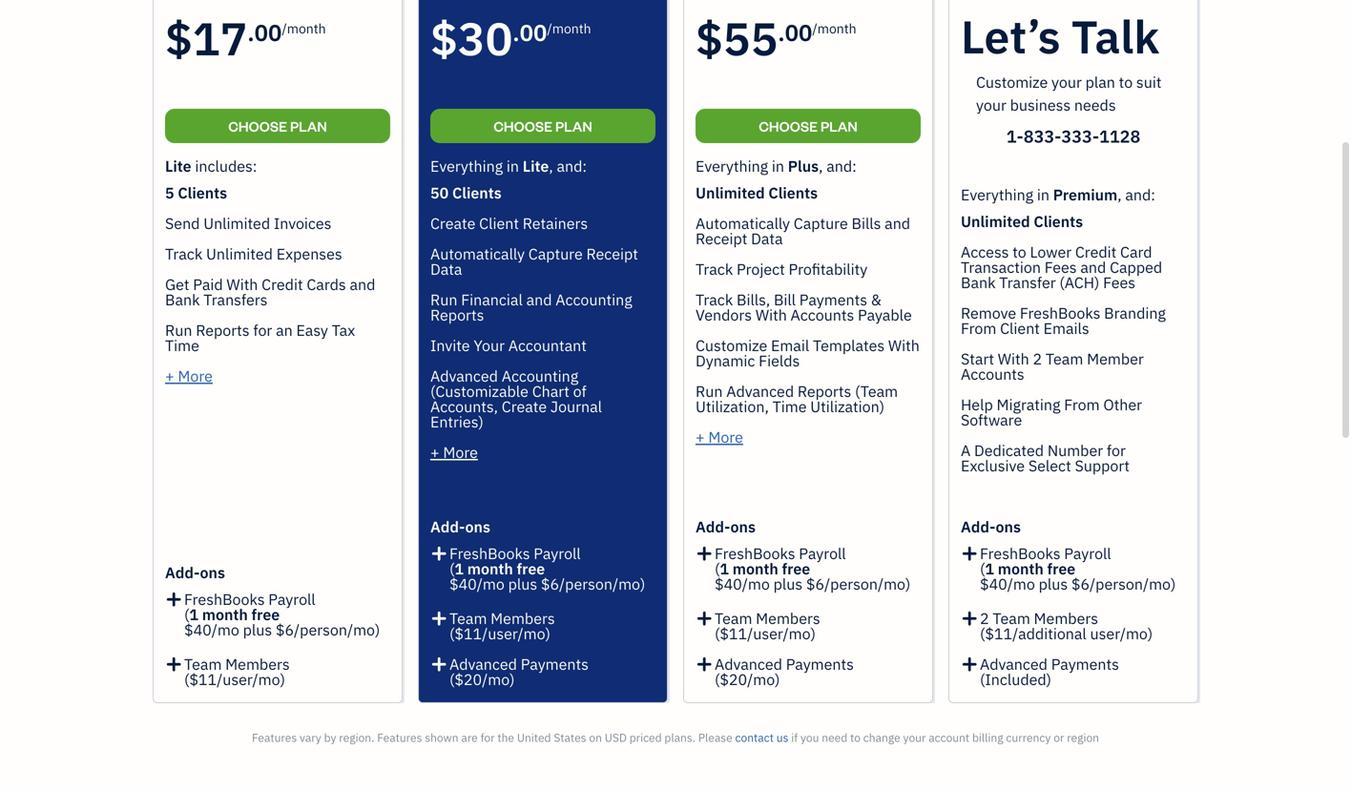 Task type: describe. For each thing, give the bounding box(es) containing it.
with inside get paid with credit cards and bank transfers
[[227, 274, 258, 294]]

. for 50 clients
[[513, 18, 520, 47]]

outstanding invoices
[[271, 624, 471, 651]]

0 horizontal spatial + more
[[165, 366, 213, 386]]

+ for advanced accounting (customizable chart of accounts, create journal entries)
[[430, 442, 440, 462]]

plus for run reports for an easy tax time
[[243, 620, 272, 640]]

welcome,
[[271, 173, 364, 200]]

talk
[[1072, 7, 1160, 66]]

5
[[165, 183, 174, 203]]

left
[[421, 15, 441, 32]]

states
[[554, 730, 587, 745]]

, for lite
[[549, 156, 553, 176]]

add-ons for customize email templates with dynamic fields
[[696, 517, 756, 537]]

automatically for automatically capture receipt data
[[430, 244, 525, 264]]

of inside advanced accounting (customizable chart of accounts, create journal entries)
[[573, 381, 587, 401]]

. 00 /month for everything in lite , and: 50 clients
[[513, 18, 591, 47]]

ons for customize email templates with dynamic fields
[[731, 517, 756, 537]]

dismiss image
[[566, 229, 588, 251]]

client down here's
[[479, 213, 519, 233]]

bank inside access to lower credit card transaction fees and capped bank transfer (ach) fees
[[961, 272, 996, 293]]

and inside your first step toward getting paid get paid faster with an invoice template that enables flexible payment options and automated reminders—and looks great.
[[892, 468, 918, 488]]

out
[[702, 173, 733, 200]]

advanced inside advanced payments (included)
[[980, 654, 1048, 674]]

days left in your trial. upgrade account
[[387, 15, 629, 32]]

capped
[[1110, 257, 1163, 277]]

currency
[[1006, 730, 1051, 745]]

unlimited down send unlimited invoices
[[206, 244, 273, 264]]

bank
[[1044, 514, 1078, 534]]

receipt inside automatically capture receipt data
[[587, 244, 638, 264]]

download
[[370, 468, 437, 488]]

plus image for ($20/mo)
[[430, 657, 448, 672]]

stay
[[975, 468, 1004, 488]]

invoices image
[[178, 207, 196, 222]]

plan for 5 clients
[[290, 117, 327, 135]]

of right track
[[364, 445, 378, 465]]

save time with automatic expense tracking stay up-to-date on your business expenses with automatic expense imports from your bank account or credit card.
[[975, 413, 1263, 534]]

for inside run reports for an easy tax time
[[253, 320, 272, 340]]

freshbooks payroll ( 1 month free $40/mo plus $6/person/mo) for run reports for an easy tax time
[[184, 589, 380, 640]]

projects image
[[43, 325, 204, 341]]

1 . 00 /month from the left
[[248, 18, 326, 47]]

trial.
[[488, 15, 515, 32]]

member inside start with 2 team member accounts
[[1087, 349, 1144, 369]]

vary
[[300, 730, 321, 745]]

choose plan for 50 clients
[[494, 117, 592, 135]]

get inside get paid with credit cards and bank transfers
[[165, 274, 189, 294]]

estimates image
[[43, 165, 204, 180]]

$40/mo for invite your accountant
[[450, 574, 505, 594]]

customize email templates with dynamic fields
[[696, 335, 920, 371]]

0 horizontal spatial + more link
[[165, 366, 213, 386]]

everything in plus , and: unlimited clients
[[696, 156, 857, 203]]

choose for 5 clients
[[228, 117, 287, 135]]

1-833-333-1128
[[1007, 125, 1141, 147]]

2 inside 2 team members ($11/additional user/mo)
[[980, 608, 989, 629]]

members for run reports for an easy tax time
[[225, 654, 290, 674]]

add- for run reports for an easy tax time
[[165, 563, 200, 583]]

lite includes: 5 clients
[[165, 156, 257, 203]]

with inside start with 2 team member accounts
[[998, 349, 1030, 369]]

0 vertical spatial invoices
[[274, 213, 332, 233]]

owes
[[1008, 639, 1043, 660]]

month for customize email templates with dynamic fields
[[733, 559, 779, 579]]

0 vertical spatial a
[[569, 468, 577, 488]]

client down client
[[437, 559, 484, 582]]

for right shown
[[481, 730, 495, 745]]

$6/person/mo) for run reports for an easy tax time
[[276, 620, 380, 640]]

paid inside your first step toward getting paid get paid faster with an invoice template that enables flexible payment options and automated reminders—and looks great.
[[878, 413, 914, 436]]

reports inside run financial and accounting reports
[[430, 305, 484, 325]]

run for run reports for an easy tax time
[[165, 320, 192, 340]]

invite
[[430, 335, 470, 356]]

reports image
[[43, 486, 204, 501]]

most
[[650, 173, 698, 200]]

team members ($11/user/mo) for time
[[715, 608, 821, 644]]

833-
[[1024, 125, 1062, 147]]

choose plan button for 5 clients
[[165, 109, 390, 143]]

everything inside everything in premium , and: unlimited clients
[[961, 185, 1034, 205]]

choose for 50 clients
[[494, 117, 553, 135]]

payments up states
[[521, 654, 589, 674]]

receipt inside automatically capture bills and receipt data
[[696, 229, 748, 249]]

contact us link
[[735, 730, 789, 745]]

everything in premium , and: unlimited clients
[[961, 185, 1156, 231]]

expenses
[[975, 491, 1040, 511]]

with inside the manage your growing client list keep track of invoices and payment for clients, and download client reports with a click of a button.
[[536, 468, 565, 488]]

data inside automatically capture bills and receipt data
[[751, 229, 783, 249]]

($11/user/mo) for time
[[715, 624, 816, 644]]

and inside access to lower credit card transaction fees and capped bank transfer (ach) fees
[[1081, 257, 1106, 277]]

lite inside the "everything in lite , and: 50 clients"
[[523, 156, 549, 176]]

freshbooks payroll ( 1 month free $40/mo plus $6/person/mo) for customize email templates with dynamic fields
[[715, 544, 911, 594]]

for inside a dedicated number for exclusive select support
[[1107, 440, 1126, 461]]

business inside customize your plan to suit your business needs
[[1010, 95, 1071, 115]]

get inside your first step toward getting paid get paid faster with an invoice template that enables flexible payment options and automated reminders—and looks great.
[[631, 445, 655, 465]]

payments up you
[[786, 654, 854, 674]]

suit
[[1137, 72, 1162, 92]]

add- for customize email templates with dynamic fields
[[696, 517, 731, 537]]

run for run advanced reports (team utilization, time utilization)
[[696, 381, 723, 401]]

your first step toward getting paid get paid faster with an invoice template that enables flexible payment options and automated reminders—and looks great.
[[631, 413, 918, 511]]

clients for everything in lite , and: 50 clients
[[452, 183, 502, 203]]

transfers
[[204, 290, 268, 310]]

contact
[[735, 730, 774, 745]]

members for customize email templates with dynamic fields
[[756, 608, 821, 629]]

1-833-333-1128 link
[[1007, 125, 1141, 147]]

members for invite your accountant
[[491, 608, 555, 629]]

utilization,
[[696, 397, 769, 417]]

0 vertical spatial are
[[348, 15, 367, 32]]

manage your growing client list keep track of invoices and payment for clients, and download client reports with a click of a button.
[[287, 413, 577, 511]]

profitability
[[789, 259, 868, 279]]

payroll for invite your accountant
[[534, 544, 581, 564]]

+ more for run advanced reports (team utilization, time utilization)
[[696, 427, 743, 447]]

members inside 2 team members ($11/additional user/mo)
[[1034, 608, 1099, 629]]

automatically for automatically capture bills and receipt data
[[696, 213, 790, 233]]

access to lower credit card transaction fees and capped bank transfer (ach) fees
[[961, 242, 1163, 293]]

data inside automatically capture receipt data
[[430, 259, 462, 279]]

in right left on the top left of page
[[444, 15, 455, 32]]

plus image for ($11/additional user/mo)
[[961, 607, 979, 626]]

expenses
[[276, 244, 342, 264]]

a inside add a client link
[[423, 559, 433, 582]]

plus for invite your accountant
[[508, 574, 537, 594]]

and right you,
[[1085, 639, 1114, 660]]

tracking
[[975, 436, 1043, 459]]

your up 'automatic' on the bottom right of the page
[[1107, 468, 1138, 488]]

advanced payments ($20/mo) for accounts,
[[450, 654, 589, 690]]

(included)
[[980, 670, 1052, 690]]

your for invite
[[474, 335, 505, 356]]

expense
[[1149, 491, 1207, 511]]

change
[[864, 730, 901, 745]]

credit for and
[[1076, 242, 1117, 262]]

(team
[[855, 381, 898, 401]]

2 horizontal spatial bank
[[1157, 559, 1198, 582]]

2 vertical spatial an
[[766, 559, 786, 582]]

1 vertical spatial are
[[461, 730, 478, 745]]

automatically capture bills and receipt data
[[696, 213, 911, 249]]

0 horizontal spatial a
[[339, 491, 347, 511]]

00 for unlimited clients
[[785, 18, 813, 47]]

toward
[[752, 413, 811, 436]]

1 horizontal spatial invoices
[[393, 624, 471, 651]]

team inside start with 2 team member accounts
[[1046, 349, 1084, 369]]

track for get
[[165, 244, 203, 264]]

time inside save time with automatic expense tracking stay up-to-date on your business expenses with automatic expense imports from your bank account or credit card.
[[1017, 413, 1057, 436]]

of right click
[[322, 491, 336, 511]]

upgrade account link
[[518, 15, 629, 32]]

to inside access to lower credit card transaction fees and capped bank transfer (ach) fees
[[1013, 242, 1027, 262]]

0 horizontal spatial team members ($11/user/mo)
[[184, 654, 290, 690]]

add for add a client
[[387, 559, 419, 582]]

remove freshbooks branding from client emails
[[961, 303, 1166, 338]]

unlimited inside everything in premium , and: unlimited clients
[[961, 211, 1030, 231]]

plan for 50 clients
[[555, 117, 592, 135]]

and up client
[[440, 445, 466, 465]]

email
[[771, 335, 810, 356]]

track unlimited expenses
[[165, 244, 342, 264]]

accounts,
[[430, 397, 498, 417]]

cards
[[307, 274, 346, 294]]

clients,
[[287, 468, 337, 488]]

days
[[390, 15, 418, 32]]

remove
[[961, 303, 1017, 323]]

customize for your
[[976, 72, 1048, 92]]

0 horizontal spatial +
[[165, 366, 174, 386]]

track inside track bills, bill payments & vendors with accounts payable
[[696, 290, 733, 310]]

your for manage
[[354, 413, 390, 436]]

plus image for (
[[961, 542, 979, 561]]

. for unlimited clients
[[778, 18, 785, 47]]

add team member button
[[838, 72, 1054, 117]]

and down track
[[340, 468, 366, 488]]

plan
[[1086, 72, 1116, 92]]

upgrade
[[522, 15, 575, 32]]

plus
[[788, 156, 819, 176]]

search image
[[1148, 10, 1179, 39]]

retainers
[[523, 213, 588, 233]]

your right change
[[903, 730, 926, 745]]

region
[[1067, 730, 1100, 745]]

run for run financial and accounting reports
[[430, 290, 458, 310]]

create client retainers
[[430, 213, 588, 233]]

accounting inside advanced accounting (customizable chart of accounts, create journal entries)
[[502, 366, 579, 386]]

advanced payments ($20/mo) for time
[[715, 654, 854, 690]]

date
[[1052, 468, 1083, 488]]

everything for 50 clients
[[430, 156, 503, 176]]

usd
[[605, 730, 627, 745]]

to-
[[1032, 468, 1052, 488]]

track for track
[[696, 259, 733, 279]]

your left plan
[[1052, 72, 1082, 92]]

great.
[[860, 491, 900, 511]]

account
[[578, 15, 629, 32]]

dashboard
[[271, 72, 446, 117]]

up-
[[1008, 468, 1032, 488]]

create for create an invoice
[[709, 559, 762, 582]]

0 horizontal spatial the
[[498, 730, 514, 745]]

automatic
[[1102, 413, 1185, 436]]

freshbooks for get paid with credit cards and bank transfers
[[184, 589, 265, 609]]

with inside customize email templates with dynamic fields
[[889, 335, 920, 356]]

paid inside get paid with credit cards and bank transfers
[[193, 274, 223, 294]]

($11/user/mo) for accounts,
[[450, 624, 551, 644]]

with inside save time with automatic expense tracking stay up-to-date on your business expenses with automatic expense imports from your bank account or credit card.
[[1061, 413, 1098, 436]]

plan for unlimited clients
[[821, 117, 858, 135]]

need
[[822, 730, 848, 745]]

capture for receipt
[[529, 244, 583, 264]]

click
[[287, 491, 319, 511]]

flexible
[[720, 468, 770, 488]]

connect
[[1047, 559, 1113, 582]]

1 features from the left
[[252, 730, 297, 745]]

capture for bills
[[794, 213, 848, 233]]

create for create client retainers
[[430, 213, 476, 233]]

business inside save time with automatic expense tracking stay up-to-date on your business expenses with automatic expense imports from your bank account or credit card.
[[1141, 468, 1202, 488]]

card
[[1121, 242, 1153, 262]]

+ more link for run advanced reports (team utilization, time utilization)
[[696, 427, 743, 447]]

add- for invite your accountant
[[430, 517, 465, 537]]

an inside your first step toward getting paid get paid faster with an invoice template that enables flexible payment options and automated reminders—and looks great.
[[769, 445, 785, 465]]

time inside run reports for an easy tax time
[[165, 335, 199, 356]]

1 for invite your accountant
[[455, 559, 464, 579]]

in for everything in premium , and: unlimited clients
[[1037, 185, 1050, 205]]

to left get at left top
[[557, 173, 576, 200]]

0 horizontal spatial fees
[[1045, 257, 1077, 277]]

50
[[430, 183, 449, 203]]

time tracking image
[[43, 366, 204, 381]]

billing
[[973, 730, 1004, 745]]

+ more for advanced accounting (customizable chart of accounts, create journal entries)
[[430, 442, 478, 462]]

, for plus
[[819, 156, 823, 176]]

get
[[580, 173, 610, 200]]

united
[[517, 730, 551, 745]]

payment inside the manage your growing client list keep track of invoices and payment for clients, and download client reports with a click of a button.
[[470, 445, 530, 465]]

unlimited up track unlimited expenses
[[204, 213, 270, 233]]

paid
[[659, 445, 689, 465]]

1 for run reports for an easy tax time
[[189, 605, 198, 625]]

of right out
[[737, 173, 756, 200]]

automatically capture receipt data
[[430, 244, 638, 279]]

+ for run advanced reports (team utilization, time utilization)
[[696, 427, 705, 447]]

if
[[791, 730, 798, 745]]

expenses image
[[178, 287, 196, 303]]

your left trial. at the left top of page
[[458, 15, 485, 32]]

lite inside lite includes: 5 clients
[[165, 156, 191, 176]]

a
[[961, 440, 971, 461]]

how
[[513, 173, 553, 200]]

accounts inside start with 2 team member accounts
[[961, 364, 1025, 384]]

payable
[[858, 305, 912, 325]]



Task type: locate. For each thing, give the bounding box(es) containing it.
accounts
[[791, 305, 854, 325], [961, 364, 1025, 384]]

paid down payments icon
[[193, 274, 223, 294]]

advanced payments (included)
[[980, 654, 1120, 690]]

1 horizontal spatial the
[[615, 173, 645, 200]]

everything up the access
[[961, 185, 1034, 205]]

2 horizontal spatial /month
[[813, 20, 857, 37]]

+ more link up client
[[430, 442, 478, 462]]

2 up the who at the bottom right of the page
[[980, 608, 989, 629]]

here's
[[449, 173, 509, 200]]

invite your accountant
[[430, 335, 587, 356]]

choose up plus
[[759, 117, 818, 135]]

customize for fields
[[696, 335, 768, 356]]

member inside button
[[957, 81, 1036, 108]]

1 vertical spatial accounts
[[961, 364, 1025, 384]]

1 horizontal spatial with
[[735, 445, 765, 465]]

in inside the everything in plus , and: unlimited clients
[[772, 156, 785, 176]]

add-ons for run reports for an easy tax time
[[165, 563, 225, 583]]

advanced down ($11/additional
[[980, 654, 1048, 674]]

your inside your first step toward getting paid get paid faster with an invoice template that enables flexible payment options and automated reminders—and looks great.
[[631, 413, 667, 436]]

clients image
[[43, 125, 204, 140]]

1 vertical spatial credit
[[262, 274, 303, 294]]

1 horizontal spatial lite
[[523, 156, 549, 176]]

clients for everything in premium , and: unlimited clients
[[1034, 211, 1083, 231]]

, left get at left top
[[549, 156, 553, 176]]

advanced accounting (customizable chart of accounts, create journal entries)
[[430, 366, 602, 432]]

0 vertical spatial data
[[751, 229, 783, 249]]

1 00 from the left
[[254, 18, 282, 47]]

team inside 2 team members ($11/additional user/mo)
[[993, 608, 1031, 629]]

($11/additional
[[980, 624, 1087, 644]]

track project profitability
[[696, 259, 868, 279]]

2 choose from the left
[[494, 117, 553, 135]]

with up number
[[1061, 413, 1098, 436]]

time down fields at the top right
[[773, 397, 807, 417]]

free for run reports for an easy tax time
[[252, 605, 280, 625]]

shown
[[425, 730, 459, 745]]

3 choose plan from the left
[[759, 117, 858, 135]]

freshbooks payroll ( 1 month free $40/mo plus $6/person/mo) for invite your accountant
[[450, 544, 646, 594]]

add inside button
[[855, 81, 895, 108]]

0 vertical spatial customize
[[976, 72, 1048, 92]]

see who owes you, and who's late to pay
[[947, 639, 1244, 660]]

2 ($20/mo) from the left
[[715, 670, 780, 690]]

+ more link for advanced accounting (customizable chart of accounts, create journal entries)
[[430, 442, 478, 462]]

plus image
[[430, 542, 448, 561], [696, 542, 713, 561], [165, 588, 183, 607], [696, 607, 713, 626], [165, 653, 183, 672], [696, 657, 713, 672]]

plus
[[508, 574, 537, 594], [774, 574, 803, 594], [1039, 574, 1068, 594], [243, 620, 272, 640]]

are right there
[[348, 15, 367, 32]]

create
[[430, 213, 476, 233], [502, 397, 547, 417], [709, 559, 762, 582]]

+ down growing
[[430, 442, 440, 462]]

1 horizontal spatial get
[[631, 445, 655, 465]]

, inside everything in premium , and: unlimited clients
[[1118, 185, 1122, 205]]

$6/person/mo) for customize email templates with dynamic fields
[[806, 574, 911, 594]]

customize down let's
[[976, 72, 1048, 92]]

transaction
[[961, 257, 1041, 277]]

with down payable at the right of page
[[889, 335, 920, 356]]

0 horizontal spatial get
[[165, 274, 189, 294]]

3 00 from the left
[[785, 18, 813, 47]]

1 vertical spatial account
[[929, 730, 970, 745]]

advanced payments ($20/mo) up us
[[715, 654, 854, 690]]

time inside run advanced reports (team utilization, time utilization)
[[773, 397, 807, 417]]

1 horizontal spatial receipt
[[696, 229, 748, 249]]

2 vertical spatial create
[[709, 559, 762, 582]]

run inside run advanced reports (team utilization, time utilization)
[[696, 381, 723, 401]]

choose plan button for 50 clients
[[430, 109, 656, 143]]

0 horizontal spatial business
[[1010, 95, 1071, 115]]

and: right how
[[557, 156, 587, 176]]

1 vertical spatial payment
[[774, 468, 834, 488]]

1 horizontal spatial create
[[502, 397, 547, 417]]

choose plan up how
[[494, 117, 592, 135]]

1 vertical spatial run
[[165, 320, 192, 340]]

($20/mo) for run advanced reports (team utilization, time utilization)
[[715, 670, 780, 690]]

bills
[[852, 213, 881, 233]]

1 horizontal spatial capture
[[794, 213, 848, 233]]

run down expenses 'image'
[[165, 320, 192, 340]]

an inside run reports for an easy tax time
[[276, 320, 293, 340]]

choose plan button up how
[[430, 109, 656, 143]]

clients inside lite includes: 5 clients
[[178, 183, 227, 203]]

1 . from the left
[[248, 18, 254, 47]]

other
[[1104, 395, 1143, 415]]

in for everything in lite , and: 50 clients
[[507, 156, 519, 176]]

3 plan from the left
[[821, 117, 858, 135]]

3 choose plan button from the left
[[696, 109, 921, 143]]

more for run advanced reports (team utilization, time utilization)
[[709, 427, 743, 447]]

2 horizontal spatial + more link
[[696, 427, 743, 447]]

more down run reports for an easy tax time
[[178, 366, 213, 386]]

advanced inside advanced accounting (customizable chart of accounts, create journal entries)
[[430, 366, 498, 386]]

for
[[253, 320, 272, 340], [1107, 440, 1126, 461], [534, 445, 553, 465], [481, 730, 495, 745]]

1 horizontal spatial are
[[461, 730, 478, 745]]

0 vertical spatial run
[[430, 290, 458, 310]]

1 vertical spatial on
[[589, 730, 602, 745]]

dynamic
[[696, 351, 755, 371]]

reports inside run advanced reports (team utilization, time utilization)
[[798, 381, 852, 401]]

freshbooks for track bills, bill payments & vendors with accounts payable
[[715, 544, 796, 564]]

1 horizontal spatial and:
[[827, 156, 857, 176]]

choose
[[228, 117, 287, 135], [494, 117, 553, 135], [759, 117, 818, 135]]

1 horizontal spatial advanced payments ($20/mo)
[[715, 654, 854, 690]]

features left vary
[[252, 730, 297, 745]]

button.
[[351, 491, 400, 511]]

1128
[[1100, 125, 1141, 147]]

&
[[871, 290, 882, 310]]

/month
[[282, 20, 326, 37], [547, 20, 591, 37], [813, 20, 857, 37]]

template
[[841, 445, 903, 465]]

, inside the "everything in lite , and: 50 clients"
[[549, 156, 553, 176]]

freshbooks for run financial and accounting reports
[[450, 544, 530, 564]]

and left capped
[[1081, 257, 1106, 277]]

client inside remove freshbooks branding from client emails
[[1000, 318, 1040, 338]]

plan
[[290, 117, 327, 135], [555, 117, 592, 135], [821, 117, 858, 135]]

a up outstanding invoices
[[423, 559, 433, 582]]

1 plan from the left
[[290, 117, 327, 135]]

member up other
[[1087, 349, 1144, 369]]

2 horizontal spatial more
[[709, 427, 743, 447]]

in inside everything in premium , and: unlimited clients
[[1037, 185, 1050, 205]]

from inside help migrating from other software
[[1064, 395, 1100, 415]]

save
[[975, 413, 1013, 436]]

1 choose from the left
[[228, 117, 287, 135]]

with inside your first step toward getting paid get paid faster with an invoice template that enables flexible payment options and automated reminders—and looks great.
[[735, 445, 765, 465]]

credit for transfers
[[262, 274, 303, 294]]

1 horizontal spatial member
[[1087, 349, 1144, 369]]

2 . from the left
[[513, 18, 520, 47]]

2 plan from the left
[[555, 117, 592, 135]]

2 choose plan button from the left
[[430, 109, 656, 143]]

3 . 00 /month from the left
[[778, 18, 857, 47]]

account left billing in the right bottom of the page
[[929, 730, 970, 745]]

crown image
[[279, 14, 299, 34]]

create down 50
[[430, 213, 476, 233]]

accounts up templates
[[791, 305, 854, 325]]

and: inside everything in premium , and: unlimited clients
[[1126, 185, 1156, 205]]

1 ($20/mo) from the left
[[450, 670, 515, 690]]

0 horizontal spatial ($11/user/mo)
[[184, 670, 285, 690]]

business up 833-
[[1010, 95, 1071, 115]]

2 . 00 /month from the left
[[513, 18, 591, 47]]

0 horizontal spatial 2
[[980, 608, 989, 629]]

credit down expenses
[[262, 274, 303, 294]]

client inside the manage your growing client list keep track of invoices and payment for clients, and download client reports with a click of a button.
[[465, 413, 512, 436]]

2 lite from the left
[[523, 156, 549, 176]]

0 horizontal spatial everything
[[430, 156, 503, 176]]

1 vertical spatial member
[[1087, 349, 1144, 369]]

with inside save time with automatic expense tracking stay up-to-date on your business expenses with automatic expense imports from your bank account or credit card.
[[1043, 491, 1073, 511]]

chevron large down image
[[182, 23, 199, 46]]

main element
[[0, 0, 258, 790]]

tax
[[332, 320, 355, 340]]

2 choose plan from the left
[[494, 117, 592, 135]]

receipt
[[696, 229, 748, 249], [587, 244, 638, 264]]

choose plan button up plus
[[696, 109, 921, 143]]

2 horizontal spatial ,
[[1118, 185, 1122, 205]]

migrating
[[997, 395, 1061, 415]]

with inside track bills, bill payments & vendors with accounts payable
[[756, 305, 787, 325]]

credit inside access to lower credit card transaction fees and capped bank transfer (ach) fees
[[1076, 242, 1117, 262]]

and: inside the "everything in lite , and: 50 clients"
[[557, 156, 587, 176]]

1 vertical spatial customize
[[696, 335, 768, 356]]

1 horizontal spatial data
[[751, 229, 783, 249]]

payment up reports at the bottom of page
[[470, 445, 530, 465]]

account down 'automatic' on the bottom right of the page
[[1082, 514, 1136, 534]]

payment down invoice
[[774, 468, 834, 488]]

1 vertical spatial from
[[1064, 395, 1100, 415]]

1 vertical spatial a
[[339, 491, 347, 511]]

with up flexible
[[735, 445, 765, 465]]

on
[[1086, 468, 1104, 488], [589, 730, 602, 745]]

2 vertical spatial a
[[423, 559, 433, 582]]

1 advanced payments ($20/mo) from the left
[[450, 654, 589, 690]]

client
[[479, 213, 519, 233], [1000, 318, 1040, 338], [465, 413, 512, 436], [437, 559, 484, 582]]

clients up lower
[[1034, 211, 1083, 231]]

who
[[974, 639, 1004, 660]]

( for invite your accountant
[[450, 559, 455, 579]]

customize your plan to suit your business needs
[[976, 72, 1162, 115]]

1 horizontal spatial payment
[[774, 468, 834, 488]]

0 horizontal spatial capture
[[529, 244, 583, 264]]

invoices down add a client link
[[393, 624, 471, 651]]

track down 'send'
[[165, 244, 203, 264]]

for down list
[[534, 445, 553, 465]]

2 horizontal spatial +
[[696, 427, 705, 447]]

create an invoice
[[709, 559, 849, 582]]

month
[[467, 559, 513, 579], [733, 559, 779, 579], [998, 559, 1044, 579], [202, 605, 248, 625]]

capture inside automatically capture bills and receipt data
[[794, 213, 848, 233]]

1 horizontal spatial fees
[[1104, 272, 1136, 293]]

free for invite your accountant
[[517, 559, 545, 579]]

automatically down out
[[696, 213, 790, 233]]

in inside the "everything in lite , and: 50 clients"
[[507, 156, 519, 176]]

step
[[712, 413, 748, 436]]

welcome, kendall! here's how to get the most out of freshbooks.
[[271, 173, 877, 200]]

run up the invite
[[430, 290, 458, 310]]

3 choose from the left
[[759, 117, 818, 135]]

the right get at left top
[[615, 173, 645, 200]]

+ more
[[165, 366, 213, 386], [696, 427, 743, 447], [430, 442, 478, 462]]

everything inside the everything in plus , and: unlimited clients
[[696, 156, 768, 176]]

payments inside track bills, bill payments & vendors with accounts payable
[[800, 290, 868, 310]]

on left usd at the bottom
[[589, 730, 602, 745]]

0 horizontal spatial or
[[1054, 730, 1065, 745]]

0 vertical spatial member
[[957, 81, 1036, 108]]

add-
[[430, 517, 465, 537], [696, 517, 731, 537], [961, 517, 996, 537], [165, 563, 200, 583]]

data up 'project'
[[751, 229, 783, 249]]

credit
[[1158, 514, 1197, 534]]

1 vertical spatial capture
[[529, 244, 583, 264]]

team members ($11/user/mo)
[[450, 608, 555, 644], [715, 608, 821, 644], [184, 654, 290, 690]]

to inside customize your plan to suit your business needs
[[1119, 72, 1133, 92]]

from
[[975, 514, 1007, 534]]

clients inside everything in premium , and: unlimited clients
[[1034, 211, 1083, 231]]

clients inside the "everything in lite , and: 50 clients"
[[452, 183, 502, 203]]

($20/mo) for advanced accounting (customizable chart of accounts, create journal entries)
[[450, 670, 515, 690]]

business up expense
[[1141, 468, 1202, 488]]

free for customize email templates with dynamic fields
[[782, 559, 811, 579]]

payments down 2 team members ($11/additional user/mo)
[[1052, 654, 1120, 674]]

client down (customizable
[[465, 413, 512, 436]]

add-ons
[[430, 517, 491, 537], [696, 517, 756, 537], [961, 517, 1021, 537], [165, 563, 225, 583]]

get paid with credit cards and bank transfers
[[165, 274, 375, 310]]

0 horizontal spatial advanced payments ($20/mo)
[[450, 654, 589, 690]]

( for customize email templates with dynamic fields
[[715, 559, 720, 579]]

+ left step
[[696, 427, 705, 447]]

+ more link down utilization,
[[696, 427, 743, 447]]

and: for everything in premium , and: unlimited clients
[[1126, 185, 1156, 205]]

0 horizontal spatial credit
[[262, 274, 303, 294]]

0 horizontal spatial with
[[536, 468, 565, 488]]

2 00 from the left
[[520, 18, 547, 47]]

plus image down outstanding invoices
[[430, 657, 448, 672]]

0 horizontal spatial bank
[[165, 290, 200, 310]]

run advanced reports (team utilization, time utilization)
[[696, 381, 898, 417]]

your
[[458, 15, 485, 32], [1052, 72, 1082, 92], [976, 95, 1007, 115], [1107, 468, 1138, 488], [1010, 514, 1041, 534], [903, 730, 926, 745]]

run down dynamic
[[696, 381, 723, 401]]

run inside run reports for an easy tax time
[[165, 320, 192, 340]]

0 horizontal spatial paid
[[193, 274, 223, 294]]

customize inside customize email templates with dynamic fields
[[696, 335, 768, 356]]

more down utilization,
[[709, 427, 743, 447]]

bank down payments icon
[[165, 290, 200, 310]]

(
[[450, 559, 455, 579], [715, 559, 720, 579], [980, 559, 985, 579], [184, 605, 189, 625]]

plus image left (included) on the right
[[961, 657, 979, 672]]

to right need
[[850, 730, 861, 745]]

an left invoice
[[766, 559, 786, 582]]

1-
[[1007, 125, 1024, 147]]

( for run reports for an easy tax time
[[184, 605, 189, 625]]

and inside automatically capture bills and receipt data
[[885, 213, 911, 233]]

capture inside automatically capture receipt data
[[529, 244, 583, 264]]

1 horizontal spatial automatically
[[696, 213, 790, 233]]

unlimited up the access
[[961, 211, 1030, 231]]

1 horizontal spatial features
[[377, 730, 422, 745]]

automatically inside automatically capture receipt data
[[430, 244, 525, 264]]

enables
[[662, 468, 716, 488]]

add a client link
[[287, 551, 583, 591]]

your up 1- on the top right of page
[[976, 95, 1007, 115]]

invoices up expenses
[[274, 213, 332, 233]]

0 horizontal spatial .
[[248, 18, 254, 47]]

2 down remove freshbooks branding from client emails
[[1033, 349, 1042, 369]]

0 horizontal spatial add
[[387, 559, 419, 582]]

0 horizontal spatial run
[[165, 320, 192, 340]]

more for advanced accounting (customizable chart of accounts, create journal entries)
[[443, 442, 478, 462]]

0 vertical spatial 2
[[1033, 349, 1042, 369]]

for inside the manage your growing client list keep track of invoices and payment for clients, and download client reports with a click of a button.
[[534, 445, 553, 465]]

with right reports at the bottom of page
[[536, 468, 565, 488]]

0 horizontal spatial reports
[[196, 320, 250, 340]]

an left easy
[[276, 320, 293, 340]]

choose plan button up includes:
[[165, 109, 390, 143]]

1 horizontal spatial paid
[[878, 413, 914, 436]]

advanced inside run advanced reports (team utilization, time utilization)
[[727, 381, 794, 401]]

and: for everything in lite , and: 50 clients
[[557, 156, 587, 176]]

reports down transfers
[[196, 320, 250, 340]]

0 vertical spatial account
[[1082, 514, 1136, 534]]

team members ($11/user/mo) for accounts,
[[450, 608, 555, 644]]

0 horizontal spatial time
[[165, 335, 199, 356]]

1 horizontal spatial 00
[[520, 18, 547, 47]]

1 choose plan button from the left
[[165, 109, 390, 143]]

help
[[961, 395, 993, 415]]

add for add team member
[[855, 81, 895, 108]]

/month for everything in lite , and: 50 clients
[[547, 20, 591, 37]]

, inside the everything in plus , and: unlimited clients
[[819, 156, 823, 176]]

to
[[1119, 72, 1133, 92], [557, 173, 576, 200], [1013, 242, 1027, 262], [1198, 639, 1212, 660], [850, 730, 861, 745]]

1 horizontal spatial choose plan button
[[430, 109, 656, 143]]

2 team members ($11/additional user/mo)
[[980, 608, 1153, 644]]

list
[[516, 413, 544, 436]]

2 horizontal spatial with
[[1043, 491, 1073, 511]]

0 horizontal spatial ($20/mo)
[[450, 670, 515, 690]]

1 vertical spatial automatically
[[430, 244, 525, 264]]

choose for unlimited clients
[[759, 117, 818, 135]]

imports
[[1210, 491, 1263, 511]]

dismiss image
[[910, 229, 932, 251]]

dashboard image
[[43, 85, 204, 100]]

0 vertical spatial accounting
[[556, 290, 633, 310]]

/month for everything in plus , and: unlimited clients
[[813, 20, 857, 37]]

and up great.
[[892, 468, 918, 488]]

to left pay
[[1198, 639, 1212, 660]]

advanced payments ($20/mo) up united
[[450, 654, 589, 690]]

add a client
[[387, 559, 484, 582]]

bank inside get paid with credit cards and bank transfers
[[165, 290, 200, 310]]

1 vertical spatial an
[[769, 445, 785, 465]]

your down expenses
[[1010, 514, 1041, 534]]

run inside run financial and accounting reports
[[430, 290, 458, 310]]

a
[[569, 468, 577, 488], [339, 491, 347, 511], [423, 559, 433, 582]]

capture down freshbooks.
[[794, 213, 848, 233]]

clients for everything in plus , and: unlimited clients
[[769, 183, 818, 203]]

3 /month from the left
[[813, 20, 857, 37]]

2 inside start with 2 team member accounts
[[1033, 349, 1042, 369]]

1 horizontal spatial everything
[[696, 156, 768, 176]]

options
[[837, 468, 889, 488]]

your right the invite
[[474, 335, 505, 356]]

and: right plus
[[827, 156, 857, 176]]

2 advanced payments ($20/mo) from the left
[[715, 654, 854, 690]]

1 for customize email templates with dynamic fields
[[720, 559, 729, 579]]

from inside remove freshbooks branding from client emails
[[961, 318, 997, 338]]

or left credit
[[1140, 514, 1154, 534]]

accounting inside run financial and accounting reports
[[556, 290, 633, 310]]

automatically inside automatically capture bills and receipt data
[[696, 213, 790, 233]]

connect your bank
[[1047, 559, 1198, 582]]

clients right 50
[[452, 183, 502, 203]]

0 vertical spatial credit
[[1076, 242, 1117, 262]]

project
[[737, 259, 785, 279]]

in for everything in plus , and: unlimited clients
[[772, 156, 785, 176]]

0 horizontal spatial ,
[[549, 156, 553, 176]]

choose plan for unlimited clients
[[759, 117, 858, 135]]

1 lite from the left
[[165, 156, 191, 176]]

freshbooks.
[[760, 173, 877, 200]]

accounting down dismiss image
[[556, 290, 633, 310]]

create down reminders—and
[[709, 559, 762, 582]]

the left united
[[498, 730, 514, 745]]

on inside save time with automatic expense tracking stay up-to-date on your business expenses with automatic expense imports from your bank account or credit card.
[[1086, 468, 1104, 488]]

1 horizontal spatial or
[[1140, 514, 1154, 534]]

your inside the manage your growing client list keep track of invoices and payment for clients, and download client reports with a click of a button.
[[354, 413, 390, 436]]

reports
[[483, 468, 532, 488]]

0 horizontal spatial plan
[[290, 117, 327, 135]]

connect your bank link
[[975, 551, 1270, 591]]

everything for unlimited clients
[[696, 156, 768, 176]]

and: for everything in plus , and: unlimited clients
[[827, 156, 857, 176]]

and inside run financial and accounting reports
[[526, 290, 552, 310]]

2 horizontal spatial . 00 /month
[[778, 18, 857, 47]]

choose plan button for unlimited clients
[[696, 109, 921, 143]]

1 horizontal spatial accounts
[[961, 364, 1025, 384]]

credit
[[1076, 242, 1117, 262], [262, 274, 303, 294]]

1 vertical spatial with
[[536, 468, 565, 488]]

create inside advanced accounting (customizable chart of accounts, create journal entries)
[[502, 397, 547, 417]]

for down automatic
[[1107, 440, 1126, 461]]

freshbooks inside remove freshbooks branding from client emails
[[1020, 303, 1101, 323]]

credit inside get paid with credit cards and bank transfers
[[262, 274, 303, 294]]

1 choose plan from the left
[[228, 117, 327, 135]]

advanced up accounts, at bottom left
[[430, 366, 498, 386]]

. 00 /month for everything in plus , and: unlimited clients
[[778, 18, 857, 47]]

reminders—and
[[709, 491, 817, 511]]

ons for invite your accountant
[[465, 517, 491, 537]]

month for invite your accountant
[[467, 559, 513, 579]]

($11/user/mo)
[[450, 624, 551, 644], [715, 624, 816, 644], [184, 670, 285, 690]]

0 vertical spatial with
[[735, 445, 765, 465]]

payments image
[[178, 247, 196, 262]]

choose plan up plus
[[759, 117, 858, 135]]

automatically down create client retainers
[[430, 244, 525, 264]]

2 horizontal spatial create
[[709, 559, 762, 582]]

$40/mo for customize email templates with dynamic fields
[[715, 574, 770, 594]]

0 horizontal spatial /month
[[282, 20, 326, 37]]

0 horizontal spatial lite
[[165, 156, 191, 176]]

receipt down retainers
[[587, 244, 638, 264]]

1 horizontal spatial customize
[[976, 72, 1048, 92]]

plus for customize email templates with dynamic fields
[[774, 574, 803, 594]]

get
[[165, 274, 189, 294], [631, 445, 655, 465]]

payment inside your first step toward getting paid get paid faster with an invoice template that enables flexible payment options and automated reminders—and looks great.
[[774, 468, 834, 488]]

0 horizontal spatial create
[[430, 213, 476, 233]]

team inside button
[[899, 81, 952, 108]]

and: inside the everything in plus , and: unlimited clients
[[827, 156, 857, 176]]

automated
[[631, 491, 706, 511]]

ons for run reports for an easy tax time
[[200, 563, 225, 583]]

or left 'region' in the bottom right of the page
[[1054, 730, 1065, 745]]

customize inside customize your plan to suit your business needs
[[976, 72, 1048, 92]]

or inside save time with automatic expense tracking stay up-to-date on your business expenses with automatic expense imports from your bank account or credit card.
[[1140, 514, 1154, 534]]

of
[[737, 173, 756, 200], [573, 381, 587, 401], [364, 445, 378, 465], [322, 491, 336, 511]]

bill
[[774, 290, 796, 310]]

unlimited inside the everything in plus , and: unlimited clients
[[696, 183, 765, 203]]

who's
[[1119, 639, 1161, 660]]

choose plan
[[228, 117, 327, 135], [494, 117, 592, 135], [759, 117, 858, 135]]

2 features from the left
[[377, 730, 422, 745]]

in left premium
[[1037, 185, 1050, 205]]

payroll image
[[43, 406, 204, 421]]

everything inside the "everything in lite , and: 50 clients"
[[430, 156, 503, 176]]

2 horizontal spatial choose
[[759, 117, 818, 135]]

(customizable
[[430, 381, 529, 401]]

0 vertical spatial create
[[430, 213, 476, 233]]

run financial and accounting reports
[[430, 290, 633, 325]]

advanced up contact
[[715, 654, 783, 674]]

1 horizontal spatial time
[[773, 397, 807, 417]]

account inside save time with automatic expense tracking stay up-to-date on your business expenses with automatic expense imports from your bank account or credit card.
[[1082, 514, 1136, 534]]

to left 'suit'
[[1119, 72, 1133, 92]]

reports inside run reports for an easy tax time
[[196, 320, 250, 340]]

1 /month from the left
[[282, 20, 326, 37]]

automatically
[[696, 213, 790, 233], [430, 244, 525, 264]]

and inside get paid with credit cards and bank transfers
[[350, 274, 375, 294]]

0 horizontal spatial . 00 /month
[[248, 18, 326, 47]]

fees up remove freshbooks branding from client emails
[[1045, 257, 1077, 277]]

0 vertical spatial an
[[276, 320, 293, 340]]

plus image
[[961, 542, 979, 561], [430, 607, 448, 626], [961, 607, 979, 626], [430, 657, 448, 672], [961, 657, 979, 672]]

automatic
[[1076, 491, 1145, 511]]

2 horizontal spatial + more
[[696, 427, 743, 447]]

0 vertical spatial payment
[[470, 445, 530, 465]]

receipt up 'project'
[[696, 229, 748, 249]]

number
[[1048, 440, 1103, 461]]

advanced up shown
[[450, 654, 517, 674]]

lite
[[165, 156, 191, 176], [523, 156, 549, 176]]

2 horizontal spatial choose plan button
[[696, 109, 921, 143]]

00 for 5 clients
[[254, 18, 282, 47]]

+ more link up payroll image
[[165, 366, 213, 386]]

1
[[455, 559, 464, 579], [720, 559, 729, 579], [985, 559, 995, 579], [189, 605, 198, 625]]

2 /month from the left
[[547, 20, 591, 37]]

2 horizontal spatial everything
[[961, 185, 1034, 205]]

1 horizontal spatial .
[[513, 18, 520, 47]]

2 vertical spatial with
[[1043, 491, 1073, 511]]

and down automatically capture receipt data
[[526, 290, 552, 310]]

your for connect
[[1117, 559, 1153, 582]]

freshbooks
[[1020, 303, 1101, 323], [450, 544, 530, 564], [715, 544, 796, 564], [980, 544, 1061, 564], [184, 589, 265, 609]]

. for 5 clients
[[248, 18, 254, 47]]

payroll for customize email templates with dynamic fields
[[799, 544, 846, 564]]

your
[[474, 335, 505, 356], [354, 413, 390, 436], [631, 413, 667, 436], [1117, 559, 1153, 582]]

payroll for run reports for an easy tax time
[[268, 589, 316, 609]]

payments inside advanced payments (included)
[[1052, 654, 1120, 674]]

2 horizontal spatial run
[[696, 381, 723, 401]]

0 horizontal spatial more
[[178, 366, 213, 386]]

0 horizontal spatial and:
[[557, 156, 587, 176]]

includes:
[[195, 156, 257, 176]]

3 . from the left
[[778, 18, 785, 47]]

growing
[[394, 413, 461, 436]]

plan up welcome, kendall! here's how to get the most out of freshbooks.
[[555, 117, 592, 135]]

track left bills, on the right top
[[696, 290, 733, 310]]

($20/mo) up shown
[[450, 670, 515, 690]]

2 horizontal spatial time
[[1017, 413, 1057, 436]]

$40/mo for run reports for an easy tax time
[[184, 620, 239, 640]]

choose plan for 5 clients
[[228, 117, 327, 135]]

$6/person/mo) for invite your accountant
[[541, 574, 646, 594]]

an
[[276, 320, 293, 340], [769, 445, 785, 465], [766, 559, 786, 582]]

clients down plus
[[769, 183, 818, 203]]

accounts inside track bills, bill payments & vendors with accounts payable
[[791, 305, 854, 325]]

paid down (team
[[878, 413, 914, 436]]

00 for 50 clients
[[520, 18, 547, 47]]

bank down credit
[[1157, 559, 1198, 582]]

2 horizontal spatial choose plan
[[759, 117, 858, 135]]

there
[[310, 15, 345, 32]]



Task type: vqa. For each thing, say whether or not it's contained in the screenshot.
the topmost Proposals
no



